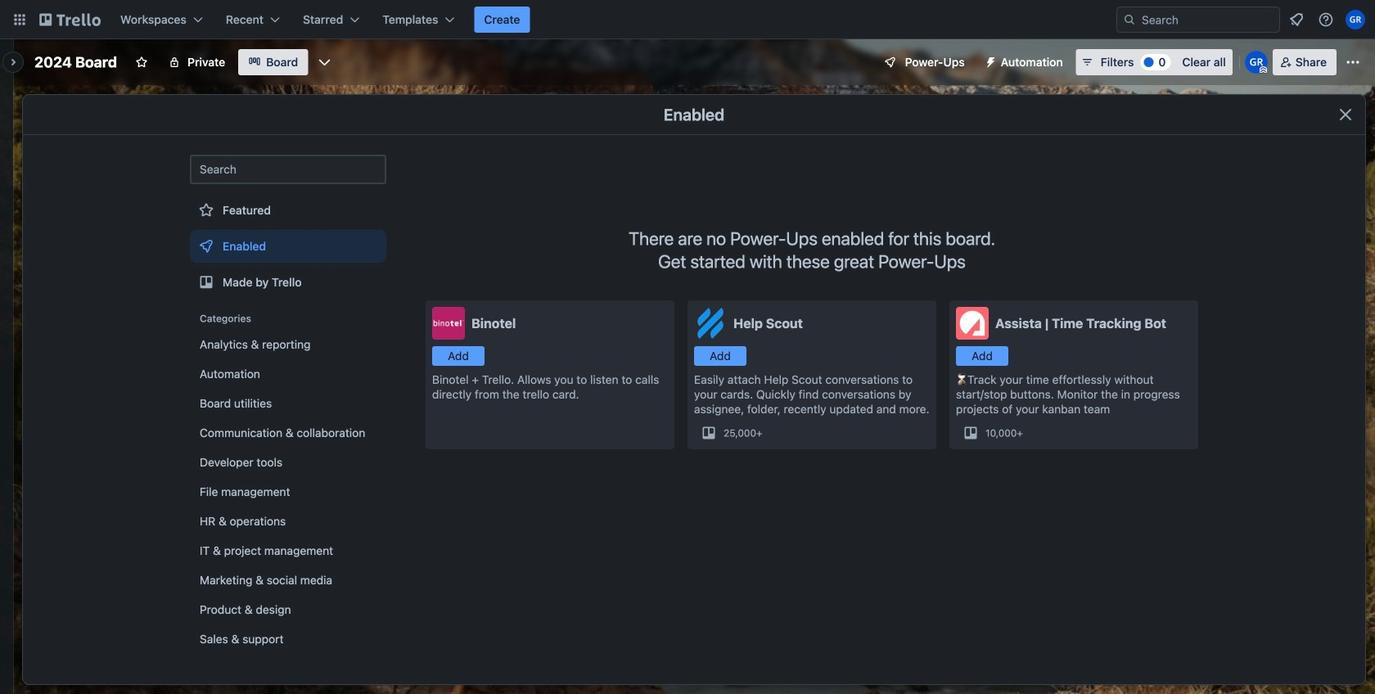 Task type: locate. For each thing, give the bounding box(es) containing it.
greg robinson (gregrobinson96) image down 'search' field
[[1245, 51, 1268, 74]]

1 horizontal spatial greg robinson (gregrobinson96) image
[[1346, 10, 1365, 29]]

primary element
[[0, 0, 1375, 39]]

open information menu image
[[1318, 11, 1334, 28]]

0 notifications image
[[1287, 10, 1306, 29]]

show menu image
[[1345, 54, 1361, 70]]

Board name text field
[[26, 49, 125, 75]]

greg robinson (gregrobinson96) image right open information menu icon
[[1346, 10, 1365, 29]]

1 vertical spatial greg robinson (gregrobinson96) image
[[1245, 51, 1268, 74]]

sm image
[[978, 49, 1001, 72]]

customize views image
[[316, 54, 333, 70]]

greg robinson (gregrobinson96) image
[[1346, 10, 1365, 29], [1245, 51, 1268, 74]]

search image
[[1123, 13, 1136, 26]]

Search field
[[1117, 7, 1280, 33]]

0 vertical spatial greg robinson (gregrobinson96) image
[[1346, 10, 1365, 29]]



Task type: describe. For each thing, give the bounding box(es) containing it.
back to home image
[[39, 7, 101, 33]]

Search text field
[[190, 155, 386, 184]]

this member is an admin of this board. image
[[1260, 66, 1267, 74]]

greg robinson (gregrobinson96) image inside primary element
[[1346, 10, 1365, 29]]

0 horizontal spatial greg robinson (gregrobinson96) image
[[1245, 51, 1268, 74]]

star or unstar board image
[[135, 56, 148, 69]]



Task type: vqa. For each thing, say whether or not it's contained in the screenshot.
'Workspace navigation collapse icon'
no



